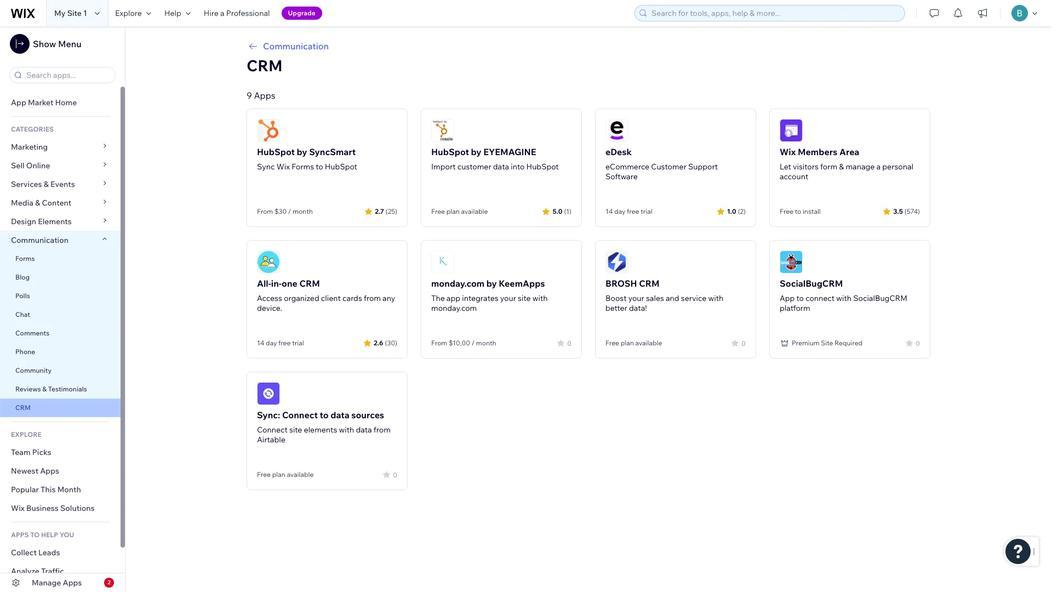 Task type: locate. For each thing, give the bounding box(es) containing it.
all-
[[257, 278, 271, 289]]

to up elements
[[320, 410, 329, 420]]

phone link
[[0, 343, 121, 361]]

0 horizontal spatial free plan available
[[257, 470, 314, 479]]

1 horizontal spatial socialbugcrm
[[854, 293, 908, 303]]

day down software
[[615, 207, 626, 215]]

from left any
[[364, 293, 381, 303]]

0 horizontal spatial your
[[500, 293, 516, 303]]

14 day free trial
[[606, 207, 653, 215], [257, 339, 304, 347]]

by inside monday.com by keemapps the app integrates your site with monday.com
[[487, 278, 497, 289]]

to down syncsmart
[[316, 162, 323, 172]]

1 vertical spatial trial
[[292, 339, 304, 347]]

wix right the sync
[[277, 162, 290, 172]]

0 horizontal spatial communication
[[11, 235, 70, 245]]

1 horizontal spatial forms
[[292, 162, 314, 172]]

comments link
[[0, 324, 121, 343]]

from left $10,00
[[431, 339, 447, 347]]

0 horizontal spatial apps
[[40, 466, 59, 476]]

1 horizontal spatial day
[[615, 207, 626, 215]]

0 vertical spatial trial
[[641, 207, 653, 215]]

crm up the 9 apps
[[247, 56, 283, 75]]

media
[[11, 198, 33, 208]]

newest apps link
[[0, 462, 121, 480]]

available down elements
[[287, 470, 314, 479]]

0 for sync: connect to data sources
[[393, 471, 397, 479]]

site for premium
[[821, 339, 834, 347]]

month right $10,00
[[476, 339, 496, 347]]

sync:
[[257, 410, 280, 420]]

with down keemapps
[[533, 293, 548, 303]]

month right $30 at the left top of page
[[293, 207, 313, 215]]

1 vertical spatial month
[[476, 339, 496, 347]]

one
[[282, 278, 298, 289]]

hubspot by syncsmart logo image
[[257, 119, 280, 142]]

to inside socialbugcrm app to connect with socialbugcrm platform
[[797, 293, 804, 303]]

0 vertical spatial from
[[364, 293, 381, 303]]

1 horizontal spatial site
[[518, 293, 531, 303]]

by for keemapps
[[487, 278, 497, 289]]

0 vertical spatial free
[[627, 207, 639, 215]]

0 horizontal spatial available
[[287, 470, 314, 479]]

free plan available down airtable
[[257, 470, 314, 479]]

explore
[[115, 8, 142, 18]]

free down better
[[606, 339, 619, 347]]

with inside sync: connect to data sources connect site elements with data from airtable
[[339, 425, 354, 435]]

14
[[606, 207, 613, 215], [257, 339, 264, 347]]

your left sales
[[629, 293, 645, 303]]

your inside monday.com by keemapps the app integrates your site with monday.com
[[500, 293, 516, 303]]

from down sources
[[374, 425, 391, 435]]

0 horizontal spatial plan
[[272, 470, 285, 479]]

free for wix members area
[[780, 207, 794, 215]]

2 horizontal spatial plan
[[621, 339, 634, 347]]

by up integrates
[[487, 278, 497, 289]]

apps for manage apps
[[63, 578, 82, 588]]

0 vertical spatial socialbugcrm
[[780, 278, 843, 289]]

data
[[493, 162, 509, 172], [331, 410, 350, 420], [356, 425, 372, 435]]

0 horizontal spatial free
[[279, 339, 291, 347]]

14 day free trial down device.
[[257, 339, 304, 347]]

available down data!
[[636, 339, 662, 347]]

site down keemapps
[[518, 293, 531, 303]]

1 horizontal spatial free
[[627, 207, 639, 215]]

14 day free trial for in-
[[257, 339, 304, 347]]

socialbugcrm up 'connect'
[[780, 278, 843, 289]]

brosh crm logo image
[[606, 251, 629, 274]]

0 vertical spatial a
[[220, 8, 225, 18]]

2 horizontal spatial free plan available
[[606, 339, 662, 347]]

0 vertical spatial month
[[293, 207, 313, 215]]

14 day free trial for ecommerce
[[606, 207, 653, 215]]

0 vertical spatial /
[[288, 207, 291, 215]]

/ right $10,00
[[472, 339, 475, 347]]

1 horizontal spatial free plan available
[[431, 207, 488, 215]]

1 horizontal spatial 14
[[606, 207, 613, 215]]

free down import
[[431, 207, 445, 215]]

2 horizontal spatial data
[[493, 162, 509, 172]]

day down device.
[[266, 339, 277, 347]]

plan down airtable
[[272, 470, 285, 479]]

0 vertical spatial app
[[11, 98, 26, 107]]

data left into
[[493, 162, 509, 172]]

& right form
[[839, 162, 844, 172]]

1 vertical spatial 14
[[257, 339, 264, 347]]

data up elements
[[331, 410, 350, 420]]

apps up this
[[40, 466, 59, 476]]

0 vertical spatial forms
[[292, 162, 314, 172]]

plan down data!
[[621, 339, 634, 347]]

from $30 / month
[[257, 207, 313, 215]]

communication down 'upgrade' button
[[263, 41, 329, 52]]

0 vertical spatial monday.com
[[431, 278, 485, 289]]

2 vertical spatial wix
[[11, 503, 25, 513]]

1 vertical spatial a
[[877, 162, 881, 172]]

1 vertical spatial from
[[374, 425, 391, 435]]

free plan available down customer
[[431, 207, 488, 215]]

1 vertical spatial day
[[266, 339, 277, 347]]

2 vertical spatial free plan available
[[257, 470, 314, 479]]

14 down device.
[[257, 339, 264, 347]]

site
[[67, 8, 82, 18], [821, 339, 834, 347]]

0 vertical spatial 14
[[606, 207, 613, 215]]

blog link
[[0, 268, 121, 287]]

1 horizontal spatial site
[[821, 339, 834, 347]]

app inside app market home link
[[11, 98, 26, 107]]

content
[[42, 198, 71, 208]]

& for events
[[44, 179, 49, 189]]

1 horizontal spatial 14 day free trial
[[606, 207, 653, 215]]

forms inside hubspot by syncsmart sync wix forms to hubspot
[[292, 162, 314, 172]]

day for ecommerce
[[615, 207, 626, 215]]

wix inside wix business solutions link
[[11, 503, 25, 513]]

by for syncsmart
[[297, 146, 307, 157]]

& for testimonials
[[42, 385, 47, 393]]

& right reviews
[[42, 385, 47, 393]]

community
[[15, 366, 52, 374]]

you
[[60, 531, 74, 539]]

month
[[293, 207, 313, 215], [476, 339, 496, 347]]

0 horizontal spatial app
[[11, 98, 26, 107]]

with down sources
[[339, 425, 354, 435]]

1.0 (2)
[[727, 207, 746, 215]]

area
[[840, 146, 860, 157]]

0 vertical spatial day
[[615, 207, 626, 215]]

0 horizontal spatial 14 day free trial
[[257, 339, 304, 347]]

by inside hubspot by syncsmart sync wix forms to hubspot
[[297, 146, 307, 157]]

2 vertical spatial available
[[287, 470, 314, 479]]

show menu button
[[10, 34, 82, 54]]

data down sources
[[356, 425, 372, 435]]

personal
[[883, 162, 914, 172]]

communication down 'design elements'
[[11, 235, 70, 245]]

wix inside wix members area let visitors form & manage a personal account
[[780, 146, 796, 157]]

0 vertical spatial plan
[[447, 207, 460, 215]]

0 vertical spatial 14 day free trial
[[606, 207, 653, 215]]

monday.com up app
[[431, 278, 485, 289]]

2 horizontal spatial by
[[487, 278, 497, 289]]

sidebar element
[[0, 26, 126, 592]]

plan down import
[[447, 207, 460, 215]]

1 vertical spatial socialbugcrm
[[854, 293, 908, 303]]

available
[[461, 207, 488, 215], [636, 339, 662, 347], [287, 470, 314, 479]]

1 vertical spatial plan
[[621, 339, 634, 347]]

0 vertical spatial wix
[[780, 146, 796, 157]]

eyemagine
[[484, 146, 536, 157]]

connect
[[282, 410, 318, 420], [257, 425, 288, 435]]

service
[[681, 293, 707, 303]]

available for your
[[636, 339, 662, 347]]

0 horizontal spatial data
[[331, 410, 350, 420]]

integrates
[[462, 293, 499, 303]]

2.6
[[374, 339, 384, 347]]

trial down the ecommerce
[[641, 207, 653, 215]]

phone
[[15, 348, 35, 356]]

hire a professional
[[204, 8, 270, 18]]

2 horizontal spatial available
[[636, 339, 662, 347]]

team picks
[[11, 447, 51, 457]]

to left 'connect'
[[797, 293, 804, 303]]

by inside hubspot by eyemagine import customer data into hubspot
[[471, 146, 482, 157]]

crm inside "brosh crm boost your sales and service with better data!"
[[639, 278, 660, 289]]

from
[[257, 207, 273, 215], [431, 339, 447, 347]]

1
[[83, 8, 87, 18]]

client
[[321, 293, 341, 303]]

connect up elements
[[282, 410, 318, 420]]

0 for brosh crm
[[742, 339, 746, 347]]

0 vertical spatial site
[[67, 8, 82, 18]]

trial down organized
[[292, 339, 304, 347]]

from left $30 at the left top of page
[[257, 207, 273, 215]]

0 vertical spatial apps
[[254, 90, 276, 101]]

1 horizontal spatial available
[[461, 207, 488, 215]]

forms up blog
[[15, 254, 35, 263]]

0 horizontal spatial month
[[293, 207, 313, 215]]

Search for tools, apps, help & more... field
[[649, 5, 902, 21]]

hubspot up the sync
[[257, 146, 295, 157]]

0 horizontal spatial a
[[220, 8, 225, 18]]

0 vertical spatial communication link
[[247, 39, 931, 53]]

crm down reviews
[[15, 403, 31, 412]]

device.
[[257, 303, 282, 313]]

14 down software
[[606, 207, 613, 215]]

0 horizontal spatial communication link
[[0, 231, 121, 249]]

1 vertical spatial available
[[636, 339, 662, 347]]

with inside monday.com by keemapps the app integrates your site with monday.com
[[533, 293, 548, 303]]

available down customer
[[461, 207, 488, 215]]

monday.com up $10,00
[[431, 303, 477, 313]]

trial
[[641, 207, 653, 215], [292, 339, 304, 347]]

wix up let
[[780, 146, 796, 157]]

wix
[[780, 146, 796, 157], [277, 162, 290, 172], [11, 503, 25, 513]]

show menu
[[33, 38, 82, 49]]

from $10,00 / month
[[431, 339, 496, 347]]

1 horizontal spatial your
[[629, 293, 645, 303]]

online
[[26, 161, 50, 170]]

5.0 (1)
[[553, 207, 572, 215]]

manage apps
[[32, 578, 82, 588]]

1 horizontal spatial apps
[[63, 578, 82, 588]]

2 vertical spatial plan
[[272, 470, 285, 479]]

by up customer
[[471, 146, 482, 157]]

app left the market
[[11, 98, 26, 107]]

1 horizontal spatial data
[[356, 425, 372, 435]]

site left 1
[[67, 8, 82, 18]]

1 vertical spatial app
[[780, 293, 795, 303]]

0 vertical spatial site
[[518, 293, 531, 303]]

free plan available for import
[[431, 207, 488, 215]]

help
[[41, 531, 58, 539]]

with right 'connect'
[[837, 293, 852, 303]]

free for hubspot by eyemagine
[[431, 207, 445, 215]]

app market home link
[[0, 93, 121, 112]]

1 horizontal spatial plan
[[447, 207, 460, 215]]

hire a professional link
[[197, 0, 277, 26]]

0 vertical spatial from
[[257, 207, 273, 215]]

free down device.
[[279, 339, 291, 347]]

communication
[[263, 41, 329, 52], [11, 235, 70, 245]]

1 vertical spatial free
[[279, 339, 291, 347]]

2 your from the left
[[629, 293, 645, 303]]

my
[[54, 8, 66, 18]]

platform
[[780, 303, 811, 313]]

socialbugcrm
[[780, 278, 843, 289], [854, 293, 908, 303]]

1 horizontal spatial communication
[[263, 41, 329, 52]]

1 horizontal spatial by
[[471, 146, 482, 157]]

1 horizontal spatial from
[[431, 339, 447, 347]]

collect
[[11, 548, 37, 558]]

a right hire
[[220, 8, 225, 18]]

1 horizontal spatial a
[[877, 162, 881, 172]]

apps down "traffic"
[[63, 578, 82, 588]]

from for hubspot by syncsmart
[[257, 207, 273, 215]]

members
[[798, 146, 838, 157]]

1 horizontal spatial app
[[780, 293, 795, 303]]

socialbugcrm logo image
[[780, 251, 803, 274]]

solutions
[[60, 503, 95, 513]]

1 vertical spatial site
[[821, 339, 834, 347]]

0 vertical spatial free plan available
[[431, 207, 488, 215]]

1 vertical spatial 14 day free trial
[[257, 339, 304, 347]]

0 horizontal spatial 14
[[257, 339, 264, 347]]

& right media
[[35, 198, 40, 208]]

marketing link
[[0, 138, 121, 156]]

0 horizontal spatial forms
[[15, 254, 35, 263]]

/
[[288, 207, 291, 215], [472, 339, 475, 347]]

categories
[[11, 125, 54, 133]]

forms down syncsmart
[[292, 162, 314, 172]]

by left syncsmart
[[297, 146, 307, 157]]

free
[[431, 207, 445, 215], [780, 207, 794, 215], [606, 339, 619, 347], [257, 470, 271, 479]]

0 horizontal spatial site
[[67, 8, 82, 18]]

1 vertical spatial data
[[331, 410, 350, 420]]

free down software
[[627, 207, 639, 215]]

crm up sales
[[639, 278, 660, 289]]

free down airtable
[[257, 470, 271, 479]]

from inside all-in-one crm access organized client cards from any device.
[[364, 293, 381, 303]]

to left install
[[795, 207, 802, 215]]

apps right 9
[[254, 90, 276, 101]]

1 horizontal spatial wix
[[277, 162, 290, 172]]

site left elements
[[289, 425, 302, 435]]

monday.com by keemapps the app integrates your site with monday.com
[[431, 278, 548, 313]]

free left install
[[780, 207, 794, 215]]

1 vertical spatial forms
[[15, 254, 35, 263]]

0 vertical spatial available
[[461, 207, 488, 215]]

a
[[220, 8, 225, 18], [877, 162, 881, 172]]

month for monday.com
[[476, 339, 496, 347]]

0 horizontal spatial day
[[266, 339, 277, 347]]

a right manage
[[877, 162, 881, 172]]

0 vertical spatial data
[[493, 162, 509, 172]]

1 vertical spatial monday.com
[[431, 303, 477, 313]]

1 vertical spatial communication
[[11, 235, 70, 245]]

5.0
[[553, 207, 563, 215]]

hubspot down syncsmart
[[325, 162, 357, 172]]

connect down sync:
[[257, 425, 288, 435]]

app
[[11, 98, 26, 107], [780, 293, 795, 303]]

free for sync: connect to data sources
[[257, 470, 271, 479]]

free for brosh crm
[[606, 339, 619, 347]]

1 your from the left
[[500, 293, 516, 303]]

free plan available down data!
[[606, 339, 662, 347]]

comments
[[15, 329, 49, 337]]

professional
[[226, 8, 270, 18]]

0 horizontal spatial /
[[288, 207, 291, 215]]

crm up organized
[[300, 278, 320, 289]]

your
[[500, 293, 516, 303], [629, 293, 645, 303]]

14 for in-
[[257, 339, 264, 347]]

2 horizontal spatial apps
[[254, 90, 276, 101]]

socialbugcrm up required
[[854, 293, 908, 303]]

monday.com by keemapps logo image
[[431, 251, 454, 274]]

0 horizontal spatial by
[[297, 146, 307, 157]]

1 horizontal spatial trial
[[641, 207, 653, 215]]

1 horizontal spatial month
[[476, 339, 496, 347]]

with right service
[[709, 293, 724, 303]]

popular this month link
[[0, 480, 121, 499]]

free to install
[[780, 207, 821, 215]]

14 day free trial down software
[[606, 207, 653, 215]]

1 vertical spatial apps
[[40, 466, 59, 476]]

upgrade button
[[282, 7, 322, 20]]

app left 'connect'
[[780, 293, 795, 303]]

0 horizontal spatial wix
[[11, 503, 25, 513]]

manage
[[846, 162, 875, 172]]

1 horizontal spatial communication link
[[247, 39, 931, 53]]

0 vertical spatial connect
[[282, 410, 318, 420]]

your down keemapps
[[500, 293, 516, 303]]

0 horizontal spatial site
[[289, 425, 302, 435]]

in-
[[271, 278, 282, 289]]

site right premium
[[821, 339, 834, 347]]

plan
[[447, 207, 460, 215], [621, 339, 634, 347], [272, 470, 285, 479]]

1 vertical spatial free plan available
[[606, 339, 662, 347]]

to inside sync: connect to data sources connect site elements with data from airtable
[[320, 410, 329, 420]]

media & content link
[[0, 194, 121, 212]]

/ right $30 at the left top of page
[[288, 207, 291, 215]]

0 horizontal spatial socialbugcrm
[[780, 278, 843, 289]]

socialbugcrm app to connect with socialbugcrm platform
[[780, 278, 908, 313]]

a inside hire a professional link
[[220, 8, 225, 18]]

& left "events"
[[44, 179, 49, 189]]

0 for socialbugcrm
[[916, 339, 920, 347]]

1 vertical spatial connect
[[257, 425, 288, 435]]

sync: connect to data sources logo image
[[257, 382, 280, 405]]

wix down popular
[[11, 503, 25, 513]]



Task type: vqa. For each thing, say whether or not it's contained in the screenshot.
bottom Connect
yes



Task type: describe. For each thing, give the bounding box(es) containing it.
3.5 (574)
[[894, 207, 920, 215]]

polls link
[[0, 287, 121, 305]]

media & content
[[11, 198, 71, 208]]

& for content
[[35, 198, 40, 208]]

traffic
[[41, 566, 64, 576]]

& inside wix members area let visitors form & manage a personal account
[[839, 162, 844, 172]]

newest apps
[[11, 466, 59, 476]]

(2)
[[738, 207, 746, 215]]

community link
[[0, 361, 121, 380]]

hire
[[204, 8, 219, 18]]

design elements
[[11, 217, 72, 226]]

business
[[26, 503, 59, 513]]

plan for import
[[447, 207, 460, 215]]

this
[[41, 485, 56, 495]]

form
[[821, 162, 838, 172]]

0 vertical spatial communication
[[263, 41, 329, 52]]

hubspot by syncsmart sync wix forms to hubspot
[[257, 146, 357, 172]]

wix members area logo image
[[780, 119, 803, 142]]

edesk ecommerce customer support software
[[606, 146, 718, 181]]

hubspot right into
[[527, 162, 559, 172]]

show
[[33, 38, 56, 49]]

free plan available for your
[[606, 339, 662, 347]]

with inside socialbugcrm app to connect with socialbugcrm platform
[[837, 293, 852, 303]]

manage
[[32, 578, 61, 588]]

app market home
[[11, 98, 77, 107]]

menu
[[58, 38, 82, 49]]

hubspot by eyemagine logo image
[[431, 119, 454, 142]]

0 for monday.com by keemapps
[[568, 339, 572, 347]]

analyze traffic
[[11, 566, 64, 576]]

9 apps
[[247, 90, 276, 101]]

wix inside hubspot by syncsmart sync wix forms to hubspot
[[277, 162, 290, 172]]

to inside hubspot by syncsmart sync wix forms to hubspot
[[316, 162, 323, 172]]

import
[[431, 162, 456, 172]]

month for hubspot
[[293, 207, 313, 215]]

a inside wix members area let visitors form & manage a personal account
[[877, 162, 881, 172]]

and
[[666, 293, 680, 303]]

/ for monday.com
[[472, 339, 475, 347]]

by for eyemagine
[[471, 146, 482, 157]]

free for ecommerce
[[627, 207, 639, 215]]

apps for 9 apps
[[254, 90, 276, 101]]

2
[[108, 579, 111, 586]]

explore
[[11, 430, 42, 439]]

crm inside all-in-one crm access organized client cards from any device.
[[300, 278, 320, 289]]

free for in-
[[279, 339, 291, 347]]

picks
[[32, 447, 51, 457]]

day for in-
[[266, 339, 277, 347]]

leads
[[38, 548, 60, 558]]

$30
[[275, 207, 287, 215]]

customer
[[651, 162, 687, 172]]

sync: connect to data sources connect site elements with data from airtable
[[257, 410, 391, 445]]

reviews & testimonials
[[15, 385, 87, 393]]

2.7
[[375, 207, 384, 215]]

sync
[[257, 162, 275, 172]]

crm link
[[0, 399, 121, 417]]

market
[[28, 98, 53, 107]]

apps to help you
[[11, 531, 74, 539]]

home
[[55, 98, 77, 107]]

1 monday.com from the top
[[431, 278, 485, 289]]

better
[[606, 303, 628, 313]]

services & events
[[11, 179, 75, 189]]

my site 1
[[54, 8, 87, 18]]

install
[[803, 207, 821, 215]]

with inside "brosh crm boost your sales and service with better data!"
[[709, 293, 724, 303]]

into
[[511, 162, 525, 172]]

elements
[[304, 425, 337, 435]]

crm inside sidebar element
[[15, 403, 31, 412]]

apps
[[11, 531, 29, 539]]

(1)
[[564, 207, 572, 215]]

available for data
[[287, 470, 314, 479]]

keemapps
[[499, 278, 545, 289]]

sell
[[11, 161, 24, 170]]

free plan available for data
[[257, 470, 314, 479]]

14 for ecommerce
[[606, 207, 613, 215]]

sell online
[[11, 161, 50, 170]]

blog
[[15, 273, 30, 281]]

data inside hubspot by eyemagine import customer data into hubspot
[[493, 162, 509, 172]]

wix for area
[[780, 146, 796, 157]]

(25)
[[386, 207, 397, 215]]

popular
[[11, 485, 39, 495]]

plan for data
[[272, 470, 285, 479]]

forms inside sidebar element
[[15, 254, 35, 263]]

brosh
[[606, 278, 637, 289]]

trial for one
[[292, 339, 304, 347]]

sources
[[352, 410, 384, 420]]

access
[[257, 293, 282, 303]]

(574)
[[905, 207, 920, 215]]

hubspot by eyemagine import customer data into hubspot
[[431, 146, 559, 172]]

cards
[[343, 293, 362, 303]]

testimonials
[[48, 385, 87, 393]]

collect leads
[[11, 548, 60, 558]]

ecommerce
[[606, 162, 650, 172]]

edesk logo image
[[606, 119, 629, 142]]

all-in-one crm access organized client cards from any device.
[[257, 278, 395, 313]]

site for my
[[67, 8, 82, 18]]

team picks link
[[0, 443, 121, 462]]

communication inside sidebar element
[[11, 235, 70, 245]]

account
[[780, 172, 809, 181]]

1 vertical spatial communication link
[[0, 231, 121, 249]]

elements
[[38, 217, 72, 226]]

site inside sync: connect to data sources connect site elements with data from airtable
[[289, 425, 302, 435]]

customer
[[458, 162, 492, 172]]

site inside monday.com by keemapps the app integrates your site with monday.com
[[518, 293, 531, 303]]

apps for newest apps
[[40, 466, 59, 476]]

wix for solutions
[[11, 503, 25, 513]]

from inside sync: connect to data sources connect site elements with data from airtable
[[374, 425, 391, 435]]

available for import
[[461, 207, 488, 215]]

$10,00
[[449, 339, 470, 347]]

your inside "brosh crm boost your sales and service with better data!"
[[629, 293, 645, 303]]

premium
[[792, 339, 820, 347]]

hubspot up import
[[431, 146, 469, 157]]

design elements link
[[0, 212, 121, 231]]

upgrade
[[288, 9, 316, 17]]

trial for customer
[[641, 207, 653, 215]]

2 monday.com from the top
[[431, 303, 477, 313]]

help button
[[158, 0, 197, 26]]

chat
[[15, 310, 30, 319]]

/ for hubspot
[[288, 207, 291, 215]]

app inside socialbugcrm app to connect with socialbugcrm platform
[[780, 293, 795, 303]]

marketing
[[11, 142, 48, 152]]

(30)
[[385, 339, 397, 347]]

plan for your
[[621, 339, 634, 347]]

1.0
[[727, 207, 737, 215]]

all-in-one crm logo image
[[257, 251, 280, 274]]

events
[[50, 179, 75, 189]]

from for monday.com by keemapps
[[431, 339, 447, 347]]

Search apps... field
[[23, 67, 112, 83]]

wix business solutions link
[[0, 499, 121, 518]]



